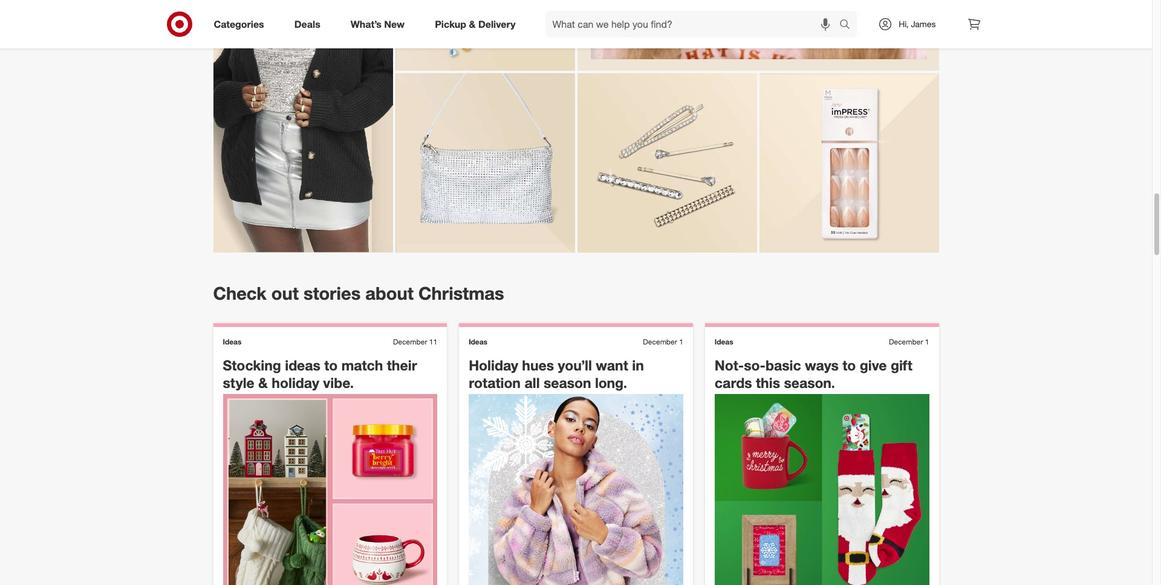 Task type: vqa. For each thing, say whether or not it's contained in the screenshot.


Task type: describe. For each thing, give the bounding box(es) containing it.
season.
[[784, 374, 835, 391]]

new
[[384, 18, 405, 30]]

want
[[596, 357, 628, 374]]

to inside stocking ideas to match their style & holiday vibe.
[[324, 357, 338, 374]]

december for holiday hues you'll want in rotation all season long.
[[643, 338, 677, 347]]

holiday
[[272, 374, 319, 391]]

delivery
[[478, 18, 516, 30]]

search
[[834, 19, 863, 31]]

holiday
[[469, 357, 518, 374]]

christmas
[[419, 282, 504, 304]]

style
[[223, 374, 255, 391]]

not-so-basic ways to give gift cards this season.
[[715, 357, 913, 391]]

hues
[[522, 357, 554, 374]]

hi,
[[899, 19, 909, 29]]

basic
[[766, 357, 801, 374]]

check
[[213, 282, 267, 304]]

to inside not-so-basic ways to give gift cards this season.
[[843, 357, 856, 374]]

What can we help you find? suggestions appear below search field
[[545, 11, 843, 38]]

what's new link
[[340, 11, 420, 38]]

1 for not-so-basic ways to give gift cards this season.
[[925, 338, 930, 347]]

ideas for holiday hues you'll want in rotation all season long.
[[469, 338, 488, 347]]

deals
[[294, 18, 320, 30]]

james
[[911, 19, 936, 29]]

stocking ideas to match their style & holiday vibe. image
[[223, 394, 437, 586]]

categories link
[[204, 11, 279, 38]]

ideas for stocking ideas to match their style & holiday vibe.
[[223, 338, 242, 347]]

season
[[544, 374, 591, 391]]

stocking ideas to match their style & holiday vibe.
[[223, 357, 417, 391]]

december for stocking ideas to match their style & holiday vibe.
[[393, 338, 427, 347]]

you'll
[[558, 357, 592, 374]]

gift
[[891, 357, 913, 374]]

december 1 for not-so-basic ways to give gift cards this season.
[[889, 338, 930, 347]]

all
[[525, 374, 540, 391]]

in
[[632, 357, 644, 374]]

not-so-basic ways to give gift cards this season. image
[[715, 394, 930, 586]]



Task type: locate. For each thing, give the bounding box(es) containing it.
3 december from the left
[[889, 338, 923, 347]]

search button
[[834, 11, 863, 40]]

11
[[429, 338, 437, 347]]

2 horizontal spatial december
[[889, 338, 923, 347]]

1 to from the left
[[324, 357, 338, 374]]

long.
[[595, 374, 627, 391]]

&
[[469, 18, 476, 30], [258, 374, 268, 391]]

not-
[[715, 357, 744, 374]]

& inside "link"
[[469, 18, 476, 30]]

pickup & delivery link
[[425, 11, 531, 38]]

ideas up the stocking
[[223, 338, 242, 347]]

ideas
[[223, 338, 242, 347], [469, 338, 488, 347], [715, 338, 734, 347]]

ways
[[805, 357, 839, 374]]

& down the stocking
[[258, 374, 268, 391]]

december 1 for holiday hues you'll want in rotation all season long.
[[643, 338, 684, 347]]

ideas up holiday
[[469, 338, 488, 347]]

this
[[756, 374, 780, 391]]

december 1 up in
[[643, 338, 684, 347]]

1 horizontal spatial december
[[643, 338, 677, 347]]

ideas for not-so-basic ways to give gift cards this season.
[[715, 338, 734, 347]]

0 vertical spatial &
[[469, 18, 476, 30]]

december left 11
[[393, 338, 427, 347]]

what's
[[351, 18, 382, 30]]

3 ideas from the left
[[715, 338, 734, 347]]

1
[[679, 338, 684, 347], [925, 338, 930, 347]]

2 ideas from the left
[[469, 338, 488, 347]]

their
[[387, 357, 417, 374]]

december 1 up gift
[[889, 338, 930, 347]]

0 horizontal spatial &
[[258, 374, 268, 391]]

deals link
[[284, 11, 336, 38]]

0 horizontal spatial december 1
[[643, 338, 684, 347]]

1 for holiday hues you'll want in rotation all season long.
[[679, 338, 684, 347]]

stories
[[304, 282, 361, 304]]

ideas up 'not-'
[[715, 338, 734, 347]]

1 1 from the left
[[679, 338, 684, 347]]

cards
[[715, 374, 752, 391]]

holiday hues you'll want in rotation all season long.
[[469, 357, 644, 391]]

pickup & delivery
[[435, 18, 516, 30]]

vibe.
[[323, 374, 354, 391]]

match
[[342, 357, 383, 374]]

1 december 1 from the left
[[643, 338, 684, 347]]

2 december from the left
[[643, 338, 677, 347]]

1 december from the left
[[393, 338, 427, 347]]

december up in
[[643, 338, 677, 347]]

rotation
[[469, 374, 521, 391]]

stocking
[[223, 357, 281, 374]]

holiday hues you'll want in rotation all season long. image
[[469, 394, 684, 586]]

2 december 1 from the left
[[889, 338, 930, 347]]

2 1 from the left
[[925, 338, 930, 347]]

0 horizontal spatial december
[[393, 338, 427, 347]]

categories
[[214, 18, 264, 30]]

& inside stocking ideas to match their style & holiday vibe.
[[258, 374, 268, 391]]

1 horizontal spatial december 1
[[889, 338, 930, 347]]

1 horizontal spatial ideas
[[469, 338, 488, 347]]

0 horizontal spatial to
[[324, 357, 338, 374]]

1 horizontal spatial &
[[469, 18, 476, 30]]

what's new
[[351, 18, 405, 30]]

1 horizontal spatial to
[[843, 357, 856, 374]]

2 horizontal spatial ideas
[[715, 338, 734, 347]]

december for not-so-basic ways to give gift cards this season.
[[889, 338, 923, 347]]

december 11
[[393, 338, 437, 347]]

to left the give
[[843, 357, 856, 374]]

check out stories about christmas
[[213, 282, 504, 304]]

december 1
[[643, 338, 684, 347], [889, 338, 930, 347]]

so-
[[744, 357, 766, 374]]

out
[[272, 282, 299, 304]]

2 to from the left
[[843, 357, 856, 374]]

& right pickup
[[469, 18, 476, 30]]

ideas
[[285, 357, 321, 374]]

0 horizontal spatial ideas
[[223, 338, 242, 347]]

about
[[366, 282, 414, 304]]

pickup
[[435, 18, 466, 30]]

december
[[393, 338, 427, 347], [643, 338, 677, 347], [889, 338, 923, 347]]

to up vibe.
[[324, 357, 338, 374]]

hi, james
[[899, 19, 936, 29]]

1 horizontal spatial 1
[[925, 338, 930, 347]]

december up gift
[[889, 338, 923, 347]]

1 ideas from the left
[[223, 338, 242, 347]]

1 vertical spatial &
[[258, 374, 268, 391]]

give
[[860, 357, 887, 374]]

0 horizontal spatial 1
[[679, 338, 684, 347]]

to
[[324, 357, 338, 374], [843, 357, 856, 374]]



